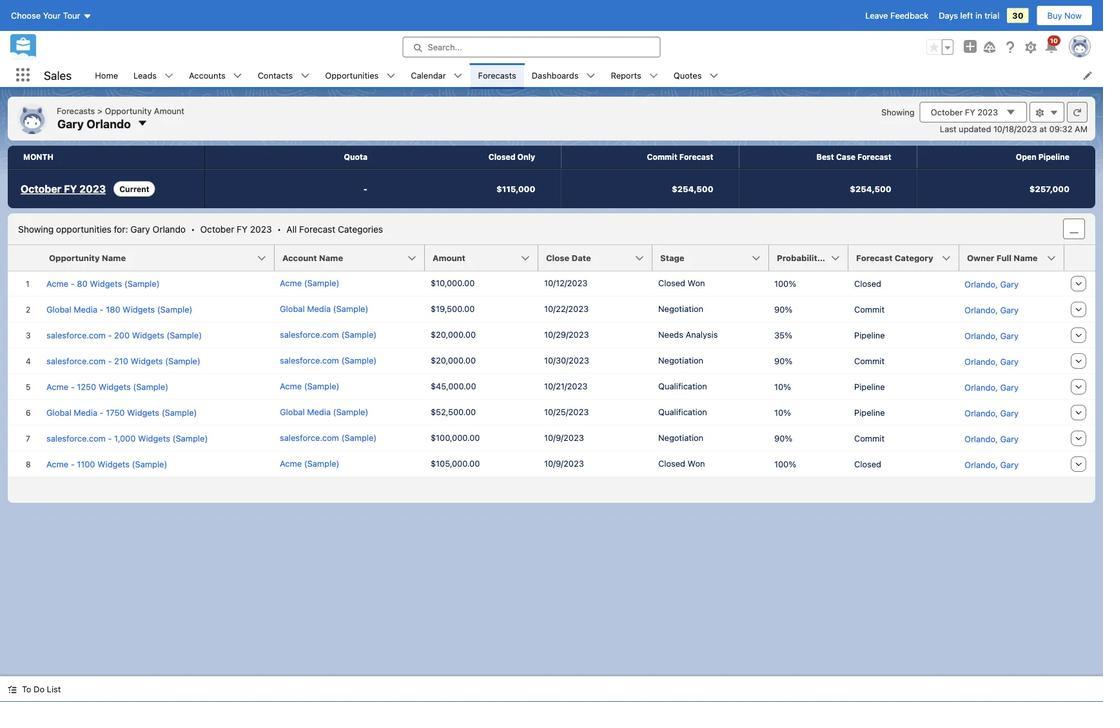 Task type: vqa. For each thing, say whether or not it's contained in the screenshot.
the left Name
yes



Task type: locate. For each thing, give the bounding box(es) containing it.
open pipeline
[[1016, 153, 1070, 162]]

0 vertical spatial 10/9/2023
[[544, 433, 584, 442]]

to
[[22, 685, 31, 694]]

1 $254,500 button from the left
[[561, 170, 740, 208]]

1 vertical spatial 100%
[[775, 460, 797, 469]]

1 $20,000.00 from the top
[[431, 330, 476, 339]]

amount
[[154, 106, 184, 116], [433, 253, 466, 263]]

$20,000.00 for 10/30/2023
[[431, 355, 476, 365]]

october fy 2023 inside row
[[21, 183, 106, 195]]

0 horizontal spatial $254,500
[[672, 184, 714, 194]]

1 horizontal spatial •
[[277, 224, 281, 234]]

date
[[572, 253, 591, 263]]

10/12/2023
[[544, 278, 588, 288]]

2 100% from the top
[[775, 460, 797, 469]]

0 horizontal spatial opportunity
[[49, 253, 100, 263]]

0 vertical spatial fy
[[966, 107, 976, 117]]

2023
[[978, 107, 998, 117], [79, 183, 106, 195], [250, 224, 272, 234]]

do
[[34, 685, 45, 694]]

0 vertical spatial orlando
[[87, 117, 131, 130]]

october fy 2023 up updated
[[931, 107, 998, 117]]

now
[[1065, 11, 1082, 20]]

orlando
[[87, 117, 131, 130], [153, 224, 186, 234]]

text default image up last updated 10/18/2023 at 09:32 am
[[1006, 107, 1017, 117]]

• up opportunity name cell
[[191, 224, 195, 234]]

october up opportunity name cell
[[200, 224, 234, 234]]

2 vertical spatial negotiation
[[659, 433, 704, 442]]

won
[[688, 278, 705, 288], [688, 459, 705, 468]]

2 90% from the top
[[775, 356, 793, 366]]

1 horizontal spatial 2023
[[250, 224, 272, 234]]

last updated 10/18/2023 at 09:32 am
[[940, 124, 1088, 134]]

• left all
[[277, 224, 281, 234]]

contacts link
[[250, 63, 301, 87]]

text default image for reports
[[649, 71, 658, 80]]

2 horizontal spatial name
[[1014, 253, 1038, 263]]

1 horizontal spatial amount
[[433, 253, 466, 263]]

qualification for 10/21/2023
[[659, 381, 708, 391]]

negotiation for 10/30/2023
[[659, 355, 704, 365]]

10 button
[[1044, 35, 1061, 55]]

1 100% from the top
[[775, 279, 797, 289]]

amount cell
[[425, 245, 546, 272]]

2 10/9/2023 from the top
[[544, 459, 584, 468]]

accounts list item
[[181, 63, 250, 87]]

accounts link
[[181, 63, 233, 87]]

negotiation
[[659, 304, 704, 313], [659, 355, 704, 365], [659, 433, 704, 442]]

grid
[[8, 245, 1097, 479]]

forecasts > opportunity amount
[[57, 106, 184, 116]]

10/9/2023 for $105,000.00
[[544, 459, 584, 468]]

0 vertical spatial qualification
[[659, 381, 708, 391]]

opportunity right >
[[105, 106, 152, 116]]

0 vertical spatial negotiation
[[659, 304, 704, 313]]

orlando up opportunity name cell
[[153, 224, 186, 234]]

left
[[961, 11, 974, 20]]

fy up "opportunities" on the left of page
[[64, 183, 77, 195]]

closed won for 10/12/2023
[[659, 278, 705, 288]]

opportunity down "opportunities" on the left of page
[[49, 253, 100, 263]]

1 vertical spatial 10/9/2023
[[544, 459, 584, 468]]

$254,500 down commit forecast
[[672, 184, 714, 194]]

opportunity
[[105, 106, 152, 116], [49, 253, 100, 263]]

2 vertical spatial fy
[[237, 224, 248, 234]]

1 vertical spatial won
[[688, 459, 705, 468]]

pipeline
[[1039, 153, 1070, 162], [855, 331, 885, 340], [855, 382, 885, 392], [855, 408, 885, 418]]

1 90% from the top
[[775, 305, 793, 314]]

commit
[[647, 153, 678, 162], [855, 305, 885, 314], [855, 356, 885, 366], [855, 434, 885, 443]]

closed won for 10/9/2023
[[659, 459, 705, 468]]

pipeline for 10/29/2023
[[855, 331, 885, 340]]

october fy 2023 down 'month'
[[21, 183, 106, 195]]

1 vertical spatial qualification
[[659, 407, 708, 417]]

categories
[[338, 224, 383, 234]]

$20,000.00 for 10/29/2023
[[431, 330, 476, 339]]

amount up $10,000.00 at the top left of page
[[433, 253, 466, 263]]

forecasts down search... button
[[478, 70, 517, 80]]

1 vertical spatial 2023
[[79, 183, 106, 195]]

1 vertical spatial gary
[[130, 224, 150, 234]]

0 vertical spatial gary
[[57, 117, 84, 130]]

1 vertical spatial showing
[[18, 224, 54, 234]]

buy
[[1048, 11, 1063, 20]]

(%)
[[825, 253, 841, 263]]

2023 left all
[[250, 224, 272, 234]]

1 horizontal spatial october fy 2023
[[931, 107, 998, 117]]

2 name from the left
[[319, 253, 343, 263]]

2 closed won from the top
[[659, 459, 705, 468]]

gary right for:
[[130, 224, 150, 234]]

close
[[546, 253, 570, 263]]

text default image
[[233, 71, 242, 80], [301, 71, 310, 80], [587, 71, 596, 80], [649, 71, 658, 80], [710, 71, 719, 80], [1050, 108, 1059, 117]]

0 horizontal spatial october
[[21, 183, 61, 195]]

1 qualification from the top
[[659, 381, 708, 391]]

1 10/9/2023 from the top
[[544, 433, 584, 442]]

10/29/2023
[[544, 330, 589, 339]]

1 vertical spatial october
[[21, 183, 61, 195]]

forecast inside button
[[857, 253, 893, 263]]

commit forecast
[[647, 153, 714, 162]]

forecasts inside list
[[478, 70, 517, 80]]

home
[[95, 70, 118, 80]]

09:32
[[1050, 124, 1073, 134]]

1 vertical spatial forecasts
[[57, 106, 95, 116]]

1 vertical spatial $20,000.00
[[431, 355, 476, 365]]

text default image inside the leads list item
[[165, 71, 174, 80]]

showing up the row number 'image'
[[18, 224, 54, 234]]

1 vertical spatial october fy 2023
[[21, 183, 106, 195]]

text default image inside calendar list item
[[454, 71, 463, 80]]

account name button
[[275, 245, 425, 271]]

90%
[[775, 305, 793, 314], [775, 356, 793, 366], [775, 434, 793, 443]]

1 horizontal spatial fy
[[237, 224, 248, 234]]

text default image inside dashboards list item
[[587, 71, 596, 80]]

0 vertical spatial 10%
[[775, 382, 791, 392]]

leave
[[866, 11, 889, 20]]

category
[[895, 253, 934, 263]]

0 vertical spatial october fy 2023
[[931, 107, 998, 117]]

text default image up at
[[1036, 108, 1045, 117]]

closed only
[[489, 153, 536, 162]]

2 horizontal spatial october
[[931, 107, 963, 117]]

name for account name
[[319, 253, 343, 263]]

text default image inside accounts "list item"
[[233, 71, 242, 80]]

1 vertical spatial 90%
[[775, 356, 793, 366]]

october fy 2023
[[931, 107, 998, 117], [21, 183, 106, 195]]

grid containing opportunity name
[[8, 245, 1097, 479]]

text default image inside 'october fy 2023' button
[[1006, 107, 1017, 117]]

1 vertical spatial fy
[[64, 183, 77, 195]]

negotiation for 10/9/2023
[[659, 433, 704, 442]]

1 horizontal spatial name
[[319, 253, 343, 263]]

0 horizontal spatial october fy 2023
[[21, 183, 106, 195]]

opportunities list item
[[318, 63, 403, 87]]

0 vertical spatial won
[[688, 278, 705, 288]]

0 horizontal spatial fy
[[64, 183, 77, 195]]

$20,000.00 down '$19,500.00'
[[431, 330, 476, 339]]

list
[[87, 63, 1104, 87]]

owner full name button
[[960, 245, 1065, 271]]

text default image right calendar
[[454, 71, 463, 80]]

$254,500 down best case forecast at the right top
[[850, 184, 892, 194]]

fy up updated
[[966, 107, 976, 117]]

0 horizontal spatial orlando
[[87, 117, 131, 130]]

leave feedback
[[866, 11, 929, 20]]

text default image right accounts
[[233, 71, 242, 80]]

0 horizontal spatial •
[[191, 224, 195, 234]]

1 horizontal spatial $254,500
[[850, 184, 892, 194]]

$115,000
[[497, 184, 536, 194]]

gary
[[57, 117, 84, 130], [130, 224, 150, 234]]

case
[[837, 153, 856, 162]]

1 horizontal spatial showing
[[882, 107, 915, 117]]

0 vertical spatial showing
[[882, 107, 915, 117]]

text default image left the reports link
[[587, 71, 596, 80]]

text default image right quotes
[[710, 71, 719, 80]]

days
[[939, 11, 958, 20]]

qualification
[[659, 381, 708, 391], [659, 407, 708, 417]]

1 vertical spatial opportunity
[[49, 253, 100, 263]]

0 vertical spatial 2023
[[978, 107, 998, 117]]

account name cell
[[275, 245, 433, 272]]

$20,000.00 up the $45,000.00
[[431, 355, 476, 365]]

0 vertical spatial forecasts
[[478, 70, 517, 80]]

october inside row
[[21, 183, 61, 195]]

•
[[191, 224, 195, 234], [277, 224, 281, 234]]

0 horizontal spatial name
[[102, 253, 126, 263]]

status containing showing opportunities for: gary orlando
[[18, 224, 383, 234]]

quota
[[344, 153, 368, 162]]

name right the account at the left top of the page
[[319, 253, 343, 263]]

forecast
[[680, 153, 714, 162], [858, 153, 892, 162], [299, 224, 336, 234], [857, 253, 893, 263]]

name down for:
[[102, 253, 126, 263]]

0 vertical spatial 90%
[[775, 305, 793, 314]]

home link
[[87, 63, 126, 87]]

2 qualification from the top
[[659, 407, 708, 417]]

amount button
[[425, 245, 539, 271]]

1 won from the top
[[688, 278, 705, 288]]

october down 'month'
[[21, 183, 61, 195]]

orlando down >
[[87, 117, 131, 130]]

1 vertical spatial negotiation
[[659, 355, 704, 365]]

10/9/2023
[[544, 433, 584, 442], [544, 459, 584, 468]]

0 vertical spatial closed won
[[659, 278, 705, 288]]

2 vertical spatial october
[[200, 224, 234, 234]]

orlando inside the gary orlando button
[[87, 117, 131, 130]]

90% for 10/30/2023
[[775, 356, 793, 366]]

text default image for accounts
[[233, 71, 242, 80]]

0 horizontal spatial 2023
[[79, 183, 106, 195]]

2023 up updated
[[978, 107, 998, 117]]

90% for 10/22/2023
[[775, 305, 793, 314]]

3 90% from the top
[[775, 434, 793, 443]]

fy inside button
[[966, 107, 976, 117]]

1 name from the left
[[102, 253, 126, 263]]

1 negotiation from the top
[[659, 304, 704, 313]]

forecasts up gary orlando
[[57, 106, 95, 116]]

current
[[119, 184, 149, 194]]

$257,000
[[1030, 184, 1070, 194]]

text default image right the 'reports'
[[649, 71, 658, 80]]

leads list item
[[126, 63, 181, 87]]

action image
[[1065, 245, 1097, 271]]

showing up best case forecast at the right top
[[882, 107, 915, 117]]

0 horizontal spatial amount
[[154, 106, 184, 116]]

30
[[1013, 11, 1024, 20]]

october up last
[[931, 107, 963, 117]]

1 horizontal spatial orlando
[[153, 224, 186, 234]]

2 horizontal spatial 2023
[[978, 107, 998, 117]]

text default image left to
[[8, 685, 17, 694]]

probability (%) button
[[770, 245, 849, 271]]

2 $20,000.00 from the top
[[431, 355, 476, 365]]

owner full name cell
[[960, 245, 1073, 272]]

0 vertical spatial $20,000.00
[[431, 330, 476, 339]]

0 horizontal spatial forecasts
[[57, 106, 95, 116]]

$254,500
[[672, 184, 714, 194], [850, 184, 892, 194]]

2 won from the top
[[688, 459, 705, 468]]

90% for 10/9/2023
[[775, 434, 793, 443]]

text default image inside reports list item
[[649, 71, 658, 80]]

2023 up "opportunities" on the left of page
[[79, 183, 106, 195]]

$254,500 button down best
[[740, 170, 918, 208]]

commit for 10/22/2023
[[855, 305, 885, 314]]

$254,500 button down commit forecast
[[561, 170, 740, 208]]

1 10% from the top
[[775, 382, 791, 392]]

close date button
[[539, 245, 653, 271]]

account name
[[283, 253, 343, 263]]

text default image
[[165, 71, 174, 80], [387, 71, 396, 80], [454, 71, 463, 80], [1006, 107, 1017, 117], [1036, 108, 1045, 117], [8, 685, 17, 694]]

text default image inside quotes "list item"
[[710, 71, 719, 80]]

1 closed won from the top
[[659, 278, 705, 288]]

in
[[976, 11, 983, 20]]

text default image right "contacts"
[[301, 71, 310, 80]]

0 horizontal spatial gary
[[57, 117, 84, 130]]

october
[[931, 107, 963, 117], [21, 183, 61, 195], [200, 224, 234, 234]]

stage cell
[[653, 245, 777, 272]]

gary down sales
[[57, 117, 84, 130]]

text default image right leads
[[165, 71, 174, 80]]

october fy 2023 row
[[8, 169, 1096, 208]]

1 vertical spatial closed won
[[659, 459, 705, 468]]

all
[[287, 224, 297, 234]]

100% for 10/12/2023
[[775, 279, 797, 289]]

2 vertical spatial 90%
[[775, 434, 793, 443]]

1 horizontal spatial opportunity
[[105, 106, 152, 116]]

$100,000.00
[[431, 433, 480, 442]]

forecasts
[[478, 70, 517, 80], [57, 106, 95, 116]]

0 vertical spatial october
[[931, 107, 963, 117]]

leave feedback link
[[866, 11, 929, 20]]

text default image left calendar
[[387, 71, 396, 80]]

0 vertical spatial 100%
[[775, 279, 797, 289]]

choose your tour
[[11, 11, 80, 20]]

2 horizontal spatial fy
[[966, 107, 976, 117]]

fy
[[966, 107, 976, 117], [64, 183, 77, 195], [237, 224, 248, 234]]

0 horizontal spatial showing
[[18, 224, 54, 234]]

gary orlando
[[57, 117, 131, 130]]

text default image for contacts
[[301, 71, 310, 80]]

0 vertical spatial amount
[[154, 106, 184, 116]]

gary inside button
[[57, 117, 84, 130]]

1 vertical spatial 10%
[[775, 408, 791, 418]]

text default image inside contacts list item
[[301, 71, 310, 80]]

10% for 10/21/2023
[[775, 382, 791, 392]]

status
[[18, 224, 383, 234]]

1 vertical spatial amount
[[433, 253, 466, 263]]

text default image for dashboards
[[587, 71, 596, 80]]

3 negotiation from the top
[[659, 433, 704, 442]]

row number cell
[[8, 245, 41, 272]]

2 10% from the top
[[775, 408, 791, 418]]

name right full
[[1014, 253, 1038, 263]]

forecasts for forecasts > opportunity amount
[[57, 106, 95, 116]]

amount inside amount button
[[433, 253, 466, 263]]

showing for showing
[[882, 107, 915, 117]]

$19,500.00
[[431, 304, 475, 313]]

opportunity inside button
[[49, 253, 100, 263]]

at
[[1040, 124, 1047, 134]]

forecast category cell
[[849, 245, 968, 272]]

2 negotiation from the top
[[659, 355, 704, 365]]

2 • from the left
[[277, 224, 281, 234]]

month
[[23, 153, 53, 162]]

text default image up 09:32
[[1050, 108, 1059, 117]]

amount down the leads list item
[[154, 106, 184, 116]]

1 horizontal spatial forecasts
[[478, 70, 517, 80]]

group
[[927, 39, 954, 55]]

fy left all
[[237, 224, 248, 234]]

showing for showing opportunities for: gary orlando • october fy 2023 • all forecast categories
[[18, 224, 54, 234]]

2023 inside october fy 2023 row
[[79, 183, 106, 195]]



Task type: describe. For each thing, give the bounding box(es) containing it.
reports list item
[[603, 63, 666, 87]]

choose
[[11, 11, 41, 20]]

-
[[364, 184, 368, 194]]

35%
[[775, 331, 793, 340]]

100% for 10/9/2023
[[775, 460, 797, 469]]

$10,000.00
[[431, 278, 475, 288]]

1 horizontal spatial october
[[200, 224, 234, 234]]

owner full name
[[968, 253, 1038, 263]]

search...
[[428, 42, 462, 52]]

$105,000.00
[[431, 459, 480, 468]]

october inside button
[[931, 107, 963, 117]]

opportunities
[[56, 224, 111, 234]]

commit for 10/30/2023
[[855, 356, 885, 366]]

dashboards
[[532, 70, 579, 80]]

showing opportunities for: gary orlando • october fy 2023 • all forecast categories
[[18, 224, 383, 234]]

opportunity name button
[[41, 245, 275, 271]]

days left in trial
[[939, 11, 1000, 20]]

calendar link
[[403, 63, 454, 87]]

pipeline for 10/21/2023
[[855, 382, 885, 392]]

calendar list item
[[403, 63, 471, 87]]

2023 inside 'october fy 2023' button
[[978, 107, 998, 117]]

10/18/2023
[[994, 124, 1038, 134]]

contacts
[[258, 70, 293, 80]]

stage button
[[653, 245, 770, 271]]

row number image
[[8, 245, 41, 271]]

0 vertical spatial opportunity
[[105, 106, 152, 116]]

leads link
[[126, 63, 165, 87]]

best case forecast
[[817, 153, 892, 162]]

choose your tour button
[[10, 5, 93, 26]]

reports link
[[603, 63, 649, 87]]

10/21/2023
[[544, 381, 588, 391]]

10/22/2023
[[544, 304, 589, 313]]

dashboards list item
[[524, 63, 603, 87]]

quotes link
[[666, 63, 710, 87]]

needs analysis
[[659, 330, 718, 339]]

to do list
[[22, 685, 61, 694]]

pipeline for 10/25/2023
[[855, 408, 885, 418]]

tour
[[63, 11, 80, 20]]

calendar
[[411, 70, 446, 80]]

3 name from the left
[[1014, 253, 1038, 263]]

sales
[[44, 68, 72, 82]]

2 vertical spatial 2023
[[250, 224, 272, 234]]

$45,000.00
[[431, 381, 476, 391]]

for:
[[114, 224, 128, 234]]

list containing home
[[87, 63, 1104, 87]]

feedback
[[891, 11, 929, 20]]

stage
[[660, 253, 685, 263]]

10/25/2023
[[544, 407, 589, 417]]

quotes list item
[[666, 63, 727, 87]]

1 horizontal spatial gary
[[130, 224, 150, 234]]

gary orlando button
[[57, 115, 152, 131]]

forecast category
[[857, 253, 934, 263]]

10/9/2023 for $100,000.00
[[544, 433, 584, 442]]

2 $254,500 from the left
[[850, 184, 892, 194]]

reports
[[611, 70, 642, 80]]

buy now button
[[1037, 5, 1093, 26]]

needs
[[659, 330, 684, 339]]

accounts
[[189, 70, 226, 80]]

account
[[283, 253, 317, 263]]

action cell
[[1065, 245, 1097, 272]]

quotes
[[674, 70, 702, 80]]

$257,000 button
[[918, 170, 1096, 208]]

analysis
[[686, 330, 718, 339]]

october fy 2023 button
[[920, 102, 1028, 123]]

text default image inside opportunities list item
[[387, 71, 396, 80]]

best
[[817, 153, 835, 162]]

full
[[997, 253, 1012, 263]]

1 $254,500 from the left
[[672, 184, 714, 194]]

october fy 2023 inside button
[[931, 107, 998, 117]]

forecasts for forecasts
[[478, 70, 517, 80]]

opportunity name cell
[[41, 245, 283, 272]]

open
[[1016, 153, 1037, 162]]

10
[[1051, 37, 1058, 44]]

dashboards link
[[524, 63, 587, 87]]

leads
[[134, 70, 157, 80]]

10% for 10/25/2023
[[775, 408, 791, 418]]

won for 10/9/2023
[[688, 459, 705, 468]]

buy now
[[1048, 11, 1082, 20]]

1 vertical spatial orlando
[[153, 224, 186, 234]]

name for opportunity name
[[102, 253, 126, 263]]

am
[[1075, 124, 1088, 134]]

opportunity name
[[49, 253, 126, 263]]

text default image inside to do list button
[[8, 685, 17, 694]]

probability (%) cell
[[770, 245, 857, 272]]

qualification for 10/25/2023
[[659, 407, 708, 417]]

10/30/2023
[[544, 355, 589, 365]]

updated
[[959, 124, 992, 134]]

owner
[[968, 253, 995, 263]]

>
[[97, 106, 102, 116]]

close date cell
[[539, 245, 660, 272]]

list
[[47, 685, 61, 694]]

1 • from the left
[[191, 224, 195, 234]]

commit for 10/9/2023
[[855, 434, 885, 443]]

fy inside row
[[64, 183, 77, 195]]

opportunities link
[[318, 63, 387, 87]]

your
[[43, 11, 61, 20]]

won for 10/12/2023
[[688, 278, 705, 288]]

search... button
[[403, 37, 661, 57]]

contacts list item
[[250, 63, 318, 87]]

text default image for quotes
[[710, 71, 719, 80]]

only
[[518, 153, 536, 162]]

negotiation for 10/22/2023
[[659, 304, 704, 313]]

probability
[[777, 253, 823, 263]]

2 $254,500 button from the left
[[740, 170, 918, 208]]

opportunities
[[325, 70, 379, 80]]

trial
[[985, 11, 1000, 20]]



